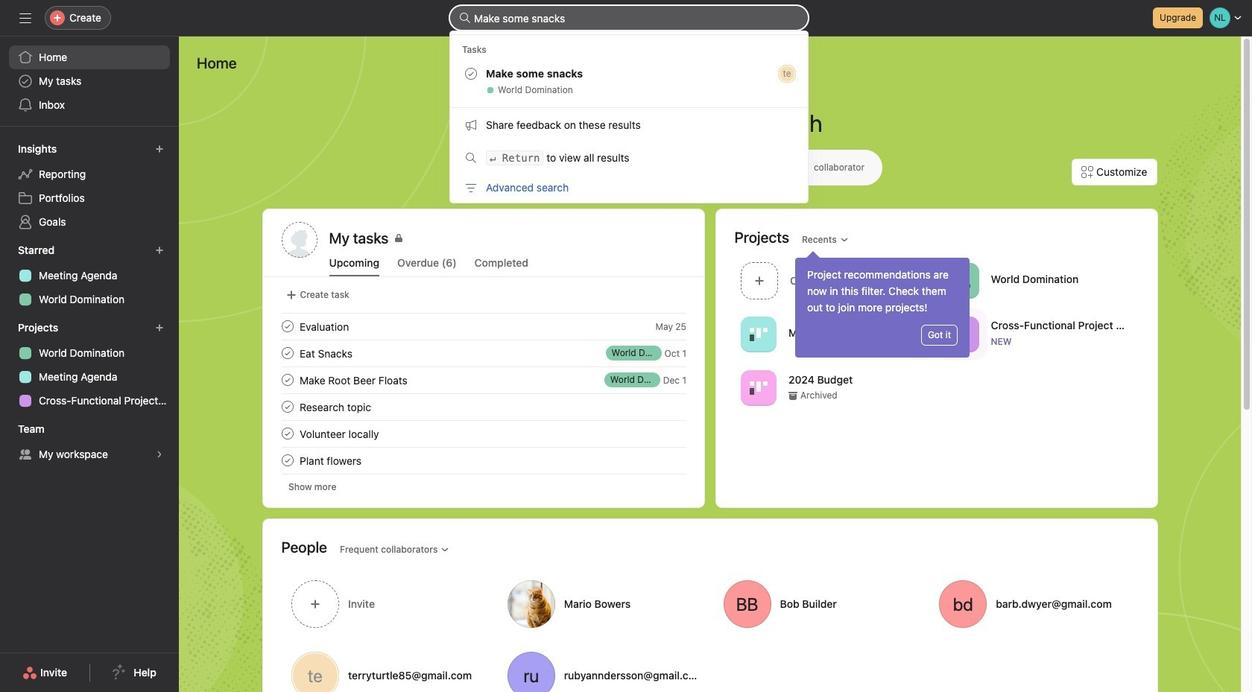 Task type: locate. For each thing, give the bounding box(es) containing it.
add items to starred image
[[155, 246, 164, 255]]

rocket image
[[952, 272, 970, 290]]

board image
[[749, 325, 767, 343], [749, 379, 767, 397]]

None field
[[450, 6, 808, 30]]

0 vertical spatial board image
[[749, 325, 767, 343]]

1 vertical spatial mark complete checkbox
[[278, 452, 296, 470]]

mark complete image
[[278, 318, 296, 335], [278, 344, 296, 362], [278, 371, 296, 389], [278, 425, 296, 443], [278, 452, 296, 470]]

0 vertical spatial mark complete checkbox
[[278, 344, 296, 362]]

new insights image
[[155, 145, 164, 154]]

mark complete image for 4th mark complete option from the top
[[278, 425, 296, 443]]

projects element
[[0, 315, 179, 416]]

2 mark complete checkbox from the top
[[278, 452, 296, 470]]

mark complete checkbox down mark complete icon
[[278, 452, 296, 470]]

1 vertical spatial board image
[[749, 379, 767, 397]]

insights element
[[0, 136, 179, 237]]

Mark complete checkbox
[[278, 318, 296, 335], [278, 371, 296, 389], [278, 398, 296, 416], [278, 425, 296, 443]]

4 mark complete image from the top
[[278, 425, 296, 443]]

1 mark complete image from the top
[[278, 318, 296, 335]]

mark complete image for first mark complete checkbox from the top
[[278, 344, 296, 362]]

mark complete image
[[278, 398, 296, 416]]

1 mark complete checkbox from the top
[[278, 344, 296, 362]]

mark complete checkbox up mark complete icon
[[278, 344, 296, 362]]

see details, my workspace image
[[155, 450, 164, 459]]

mark complete image for fourth mark complete option from the bottom
[[278, 318, 296, 335]]

tooltip
[[795, 253, 970, 358]]

prominent image
[[459, 12, 471, 24]]

5 mark complete image from the top
[[278, 452, 296, 470]]

list item
[[735, 258, 937, 303], [263, 313, 704, 340], [263, 340, 704, 367], [263, 367, 704, 394], [263, 394, 704, 420], [263, 447, 704, 474]]

2 mark complete image from the top
[[278, 344, 296, 362]]

2 mark complete checkbox from the top
[[278, 371, 296, 389]]

3 mark complete image from the top
[[278, 371, 296, 389]]

Mark complete checkbox
[[278, 344, 296, 362], [278, 452, 296, 470]]



Task type: describe. For each thing, give the bounding box(es) containing it.
Search tasks, projects, and more text field
[[450, 6, 808, 30]]

add profile photo image
[[281, 222, 317, 258]]

mark complete image for first mark complete checkbox from the bottom of the page
[[278, 452, 296, 470]]

starred element
[[0, 237, 179, 315]]

global element
[[0, 37, 179, 126]]

mark complete image for 3rd mark complete option from the bottom
[[278, 371, 296, 389]]

teams element
[[0, 416, 179, 470]]

new project or portfolio image
[[155, 323, 164, 332]]

1 mark complete checkbox from the top
[[278, 318, 296, 335]]

hide sidebar image
[[19, 12, 31, 24]]

4 mark complete checkbox from the top
[[278, 425, 296, 443]]

3 mark complete checkbox from the top
[[278, 398, 296, 416]]

line_and_symbols image
[[952, 325, 970, 343]]

1 board image from the top
[[749, 325, 767, 343]]

2 board image from the top
[[749, 379, 767, 397]]



Task type: vqa. For each thing, say whether or not it's contained in the screenshot.
'Customize' at the bottom of the page
no



